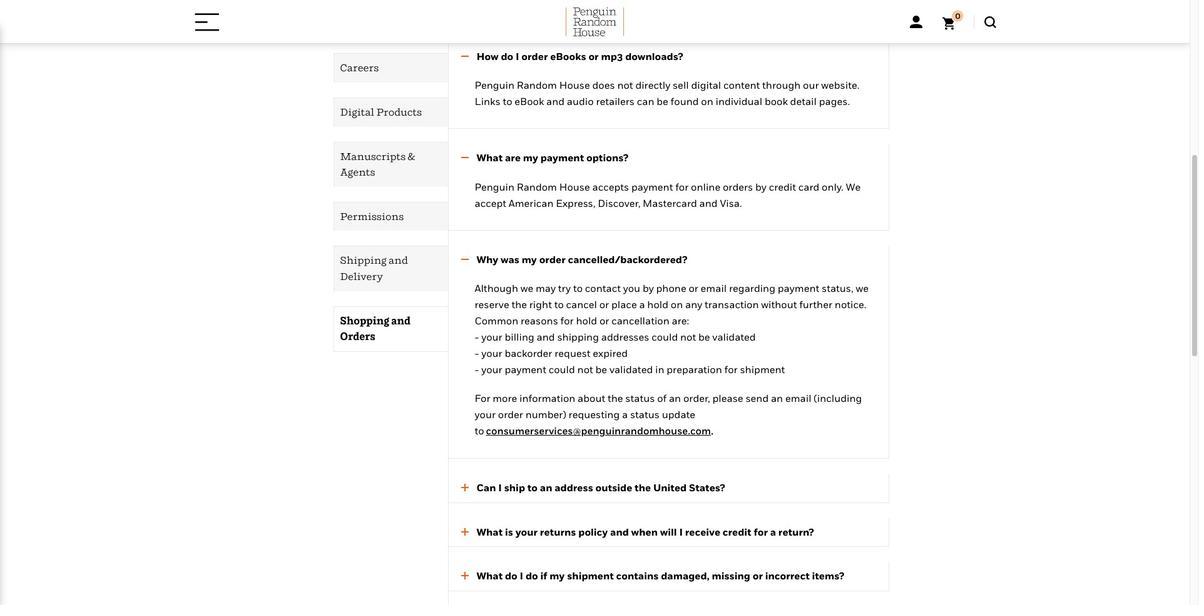 Task type: vqa. For each thing, say whether or not it's contained in the screenshot.
first the › link
no



Task type: locate. For each thing, give the bounding box(es) containing it.
on
[[701, 95, 713, 108], [671, 299, 683, 311]]

0 vertical spatial my
[[523, 152, 538, 164]]

and left audio
[[546, 95, 565, 108]]

2 horizontal spatial be
[[699, 331, 710, 344]]

a inside 'although we may try to contact you by phone or email regarding payment status, we reserve the right to cancel or place a hold on any transaction without further notice. common reasons for hold or cancellation are: - your billing and shipping addresses could not be validated - your backorder request expired - your payment could not be validated in preparation for shipment'
[[639, 299, 645, 311]]

what left if
[[477, 570, 503, 583]]

payment up mastercard
[[632, 181, 673, 193]]

can i ship to an address outside the united states? link
[[448, 481, 876, 497]]

0 horizontal spatial a
[[622, 409, 628, 421]]

order up may
[[539, 253, 566, 266]]

validated down "transaction"
[[713, 331, 756, 344]]

1 we from the left
[[521, 283, 533, 295]]

random inside penguin random house does not directly sell digital content through our website. links to ebook and audio retailers can be found on individual book detail pages.
[[517, 79, 557, 91]]

1 horizontal spatial on
[[701, 95, 713, 108]]

0 horizontal spatial an
[[540, 482, 552, 494]]

penguin inside the penguin random house accepts payment for online orders by credit card only. we accept american express, discover, mastercard and visa.
[[475, 181, 515, 193]]

1 vertical spatial validated
[[610, 364, 653, 376]]

email up "transaction"
[[701, 283, 727, 295]]

by right you
[[643, 283, 654, 295]]

an
[[669, 393, 681, 405], [771, 393, 783, 405], [540, 482, 552, 494]]

0 horizontal spatial shipment
[[567, 570, 614, 583]]

2 horizontal spatial a
[[770, 526, 776, 539]]

my right was
[[522, 253, 537, 266]]

not up retailers
[[617, 79, 633, 91]]

2 random from the top
[[517, 181, 557, 193]]

and inside shipping and delivery
[[389, 254, 408, 267]]

0 vertical spatial on
[[701, 95, 713, 108]]

penguin
[[475, 79, 515, 91], [475, 181, 515, 193]]

of
[[657, 393, 667, 405]]

i
[[516, 50, 519, 62], [498, 482, 502, 494], [679, 526, 683, 539], [520, 570, 523, 583]]

shopping and orders
[[340, 315, 411, 343]]

what do i do if my shipment contains damaged, missing or incorrect items?
[[477, 570, 844, 583]]

0 vertical spatial shipment
[[740, 364, 785, 376]]

0 vertical spatial by
[[755, 181, 767, 193]]

be down expired
[[596, 364, 607, 376]]

order down more
[[498, 409, 523, 421]]

house up express,
[[559, 181, 590, 193]]

1 horizontal spatial a
[[639, 299, 645, 311]]

0 horizontal spatial we
[[521, 283, 533, 295]]

email left (including
[[785, 393, 812, 405]]

if
[[540, 570, 547, 583]]

consumerservices@penguinrandomhouse.com link
[[486, 425, 711, 438]]

credit right the receive
[[723, 526, 752, 539]]

place
[[611, 299, 637, 311]]

-
[[475, 331, 479, 344], [475, 348, 479, 360], [475, 364, 479, 376]]

what are my payment options?
[[477, 152, 628, 164]]

to right links
[[503, 95, 512, 108]]

order inside why was my order cancelled/backordered? 'link'
[[539, 253, 566, 266]]

penguin up links
[[475, 79, 515, 91]]

1 vertical spatial email
[[785, 393, 812, 405]]

penguin up "accept"
[[475, 181, 515, 193]]

random for american
[[517, 181, 557, 193]]

what left is
[[477, 526, 503, 539]]

for
[[675, 181, 689, 193], [561, 315, 574, 328], [724, 364, 738, 376], [754, 526, 768, 539]]

0 vertical spatial be
[[657, 95, 668, 108]]

the left united
[[635, 482, 651, 494]]

order inside 'how do i order ebooks or mp3 downloads?' link
[[522, 50, 548, 62]]

was
[[501, 253, 520, 266]]

0 vertical spatial credit
[[769, 181, 796, 193]]

found
[[671, 95, 699, 108]]

random inside the penguin random house accepts payment for online orders by credit card only. we accept american express, discover, mastercard and visa.
[[517, 181, 557, 193]]

1 vertical spatial -
[[475, 348, 479, 360]]

or right missing on the bottom right
[[753, 570, 763, 583]]

and down reasons
[[537, 331, 555, 344]]

0 horizontal spatial be
[[596, 364, 607, 376]]

1 horizontal spatial by
[[755, 181, 767, 193]]

we
[[521, 283, 533, 295], [856, 283, 869, 295]]

shipment up send
[[740, 364, 785, 376]]

validated
[[713, 331, 756, 344], [610, 364, 653, 376]]

credit left card
[[769, 181, 796, 193]]

an right of
[[669, 393, 681, 405]]

0 vertical spatial -
[[475, 331, 479, 344]]

what is your returns policy and when will i receive credit for a return? link
[[448, 525, 876, 541]]

0 vertical spatial not
[[617, 79, 633, 91]]

1 vertical spatial a
[[622, 409, 628, 421]]

validated down expired
[[610, 364, 653, 376]]

1 vertical spatial credit
[[723, 526, 752, 539]]

house for and
[[559, 79, 590, 91]]

to inside penguin random house does not directly sell digital content through our website. links to ebook and audio retailers can be found on individual book detail pages.
[[503, 95, 512, 108]]

about
[[578, 393, 605, 405]]

penguin inside penguin random house does not directly sell digital content through our website. links to ebook and audio retailers can be found on individual book detail pages.
[[475, 79, 515, 91]]

0 horizontal spatial validated
[[610, 364, 653, 376]]

1 horizontal spatial shipment
[[740, 364, 785, 376]]

the left right
[[512, 299, 527, 311]]

what
[[477, 152, 503, 164], [477, 526, 503, 539], [477, 570, 503, 583]]

1 horizontal spatial not
[[617, 79, 633, 91]]

to down for
[[475, 425, 484, 438]]

i right can
[[498, 482, 502, 494]]

i left if
[[520, 570, 523, 583]]

2 horizontal spatial not
[[680, 331, 696, 344]]

1 penguin from the top
[[475, 79, 515, 91]]

2 vertical spatial -
[[475, 364, 479, 376]]

0 vertical spatial email
[[701, 283, 727, 295]]

1 house from the top
[[559, 79, 590, 91]]

0 vertical spatial what
[[477, 152, 503, 164]]

payment down backorder at left bottom
[[505, 364, 546, 376]]

1 horizontal spatial the
[[608, 393, 623, 405]]

1 horizontal spatial validated
[[713, 331, 756, 344]]

1 horizontal spatial we
[[856, 283, 869, 295]]

a left the return?
[[770, 526, 776, 539]]

backorder
[[505, 348, 552, 360]]

1 vertical spatial not
[[680, 331, 696, 344]]

on down digital
[[701, 95, 713, 108]]

hold down phone
[[647, 299, 668, 311]]

and right shopping
[[391, 315, 411, 327]]

shipment down the policy
[[567, 570, 614, 583]]

house inside penguin random house does not directly sell digital content through our website. links to ebook and audio retailers can be found on individual book detail pages.
[[559, 79, 590, 91]]

do
[[501, 50, 513, 62], [505, 570, 518, 583], [526, 570, 538, 583]]

1 vertical spatial order
[[539, 253, 566, 266]]

retailers
[[596, 95, 635, 108]]

what for what are my payment options?
[[477, 152, 503, 164]]

0 horizontal spatial credit
[[723, 526, 752, 539]]

the inside "for more information about the status of an order, please send an email (including your order number) requesting a status update to"
[[608, 393, 623, 405]]

by inside the penguin random house accepts payment for online orders by credit card only. we accept american express, discover, mastercard and visa.
[[755, 181, 767, 193]]

2 vertical spatial a
[[770, 526, 776, 539]]

my right the are
[[523, 152, 538, 164]]

or up any
[[689, 283, 698, 295]]

random for ebook
[[517, 79, 557, 91]]

0 vertical spatial house
[[559, 79, 590, 91]]

1 vertical spatial status
[[630, 409, 660, 421]]

0 horizontal spatial not
[[577, 364, 593, 376]]

2 - from the top
[[475, 348, 479, 360]]

consumerservices@penguinrandomhouse.com .
[[486, 425, 713, 438]]

and right shipping
[[389, 254, 408, 267]]

0 horizontal spatial could
[[549, 364, 575, 376]]

1 vertical spatial could
[[549, 364, 575, 376]]

although
[[475, 283, 518, 295]]

on inside 'although we may try to contact you by phone or email regarding payment status, we reserve the right to cancel or place a hold on any transaction without further notice. common reasons for hold or cancellation are: - your billing and shipping addresses could not be validated - your backorder request expired - your payment could not be validated in preparation for shipment'
[[671, 299, 683, 311]]

to down try at the left of page
[[554, 299, 564, 311]]

states?
[[689, 482, 725, 494]]

not down 'are:'
[[680, 331, 696, 344]]

reserve
[[475, 299, 509, 311]]

0 horizontal spatial on
[[671, 299, 683, 311]]

1 horizontal spatial email
[[785, 393, 812, 405]]

why
[[477, 253, 498, 266]]

could down 'are:'
[[652, 331, 678, 344]]

digital products
[[340, 106, 422, 118]]

addresses
[[601, 331, 649, 344]]

number)
[[526, 409, 566, 421]]

send
[[746, 393, 769, 405]]

0 vertical spatial the
[[512, 299, 527, 311]]

1 vertical spatial what
[[477, 526, 503, 539]]

and
[[546, 95, 565, 108], [699, 197, 718, 210], [389, 254, 408, 267], [391, 315, 411, 327], [537, 331, 555, 344], [610, 526, 629, 539]]

not down request
[[577, 364, 593, 376]]

accepts
[[592, 181, 629, 193]]

2 house from the top
[[559, 181, 590, 193]]

our
[[803, 79, 819, 91]]

1 vertical spatial penguin
[[475, 181, 515, 193]]

menu
[[301, 0, 448, 352]]

more
[[493, 393, 517, 405]]

2 vertical spatial what
[[477, 570, 503, 583]]

card
[[799, 181, 820, 193]]

1 vertical spatial on
[[671, 299, 683, 311]]

1 horizontal spatial an
[[669, 393, 681, 405]]

0 vertical spatial order
[[522, 50, 548, 62]]

random up ebook
[[517, 79, 557, 91]]

payment up 'further'
[[778, 283, 819, 295]]

what for what do i do if my shipment contains damaged, missing or incorrect items?
[[477, 570, 503, 583]]

orders
[[723, 181, 753, 193]]

be up preparation
[[699, 331, 710, 344]]

an right send
[[771, 393, 783, 405]]

my for are
[[523, 152, 538, 164]]

0 vertical spatial could
[[652, 331, 678, 344]]

my right if
[[550, 570, 565, 583]]

on up 'are:'
[[671, 299, 683, 311]]

returns
[[540, 526, 576, 539]]

2 what from the top
[[477, 526, 503, 539]]

i right how
[[516, 50, 519, 62]]

2 vertical spatial the
[[635, 482, 651, 494]]

or
[[589, 50, 599, 62], [689, 283, 698, 295], [599, 299, 609, 311], [600, 315, 609, 328], [753, 570, 763, 583]]

receive
[[685, 526, 720, 539]]

to
[[503, 95, 512, 108], [573, 283, 583, 295], [554, 299, 564, 311], [475, 425, 484, 438], [527, 482, 538, 494]]

by right orders
[[755, 181, 767, 193]]

an left address
[[540, 482, 552, 494]]

email
[[701, 283, 727, 295], [785, 393, 812, 405]]

hold down the cancel
[[576, 315, 597, 328]]

could down request
[[549, 364, 575, 376]]

options?
[[587, 152, 628, 164]]

1 vertical spatial by
[[643, 283, 654, 295]]

careers
[[340, 62, 379, 74]]

do for how
[[501, 50, 513, 62]]

house for express,
[[559, 181, 590, 193]]

1 random from the top
[[517, 79, 557, 91]]

a up cancellation at the right bottom of page
[[639, 299, 645, 311]]

0 vertical spatial a
[[639, 299, 645, 311]]

website.
[[821, 79, 860, 91]]

careers link
[[334, 54, 448, 83]]

random up american
[[517, 181, 557, 193]]

be right can
[[657, 95, 668, 108]]

what left the are
[[477, 152, 503, 164]]

order inside "for more information about the status of an order, please send an email (including your order number) requesting a status update to"
[[498, 409, 523, 421]]

2 penguin from the top
[[475, 181, 515, 193]]

and left when
[[610, 526, 629, 539]]

payment left options?
[[541, 152, 584, 164]]

payment inside the penguin random house accepts payment for online orders by credit card only. we accept american express, discover, mastercard and visa.
[[632, 181, 673, 193]]

0 vertical spatial random
[[517, 79, 557, 91]]

a up consumerservices@penguinrandomhouse.com .
[[622, 409, 628, 421]]

we up "notice."
[[856, 283, 869, 295]]

1 what from the top
[[477, 152, 503, 164]]

why was my order cancelled/backordered? link
[[448, 252, 876, 268]]

update
[[662, 409, 695, 421]]

online
[[691, 181, 721, 193]]

0 horizontal spatial email
[[701, 283, 727, 295]]

order left ebooks
[[522, 50, 548, 62]]

and inside penguin random house does not directly sell digital content through our website. links to ebook and audio retailers can be found on individual book detail pages.
[[546, 95, 565, 108]]

1 vertical spatial random
[[517, 181, 557, 193]]

1 horizontal spatial hold
[[647, 299, 668, 311]]

and inside 'although we may try to contact you by phone or email regarding payment status, we reserve the right to cancel or place a hold on any transaction without further notice. common reasons for hold or cancellation are: - your billing and shipping addresses could not be validated - your backorder request expired - your payment could not be validated in preparation for shipment'
[[537, 331, 555, 344]]

random
[[517, 79, 557, 91], [517, 181, 557, 193]]

1 vertical spatial the
[[608, 393, 623, 405]]

shipping and delivery
[[340, 254, 408, 283]]

2 vertical spatial order
[[498, 409, 523, 421]]

your inside "for more information about the status of an order, please send an email (including your order number) requesting a status update to"
[[475, 409, 496, 421]]

1 vertical spatial my
[[522, 253, 537, 266]]

consumerservices@penguinrandomhouse.com
[[486, 425, 711, 438]]

1 vertical spatial hold
[[576, 315, 597, 328]]

for up mastercard
[[675, 181, 689, 193]]

does
[[592, 79, 615, 91]]

items?
[[812, 570, 844, 583]]

permissions
[[340, 210, 404, 223]]

are:
[[672, 315, 689, 328]]

1 horizontal spatial be
[[657, 95, 668, 108]]

1 - from the top
[[475, 331, 479, 344]]

for more information about the status of an order, please send an email (including your order number) requesting a status update to
[[475, 393, 862, 438]]

0 horizontal spatial the
[[512, 299, 527, 311]]

2 vertical spatial be
[[596, 364, 607, 376]]

what are my payment options? link
[[448, 150, 876, 166]]

how
[[477, 50, 499, 62]]

to right ship
[[527, 482, 538, 494]]

house up audio
[[559, 79, 590, 91]]

credit inside the penguin random house accepts payment for online orders by credit card only. we accept american express, discover, mastercard and visa.
[[769, 181, 796, 193]]

3 what from the top
[[477, 570, 503, 583]]

shipment
[[740, 364, 785, 376], [567, 570, 614, 583]]

to right try at the left of page
[[573, 283, 583, 295]]

may
[[536, 283, 556, 295]]

0 vertical spatial penguin
[[475, 79, 515, 91]]

1 vertical spatial house
[[559, 181, 590, 193]]

0 vertical spatial status
[[626, 393, 655, 405]]

can
[[477, 482, 496, 494]]

0 horizontal spatial by
[[643, 283, 654, 295]]

1 horizontal spatial credit
[[769, 181, 796, 193]]

2 horizontal spatial the
[[635, 482, 651, 494]]

ebook
[[515, 95, 544, 108]]

only.
[[822, 181, 844, 193]]

the right 'about'
[[608, 393, 623, 405]]

damaged,
[[661, 570, 710, 583]]

status down of
[[630, 409, 660, 421]]

cancel
[[566, 299, 597, 311]]

my inside 'link'
[[522, 253, 537, 266]]

outside
[[596, 482, 632, 494]]

status left of
[[626, 393, 655, 405]]

house inside the penguin random house accepts payment for online orders by credit card only. we accept american express, discover, mastercard and visa.
[[559, 181, 590, 193]]

status,
[[822, 283, 854, 295]]

we left may
[[521, 283, 533, 295]]

permissions link
[[334, 203, 448, 231]]

and down online
[[699, 197, 718, 210]]



Task type: describe. For each thing, give the bounding box(es) containing it.
and inside the penguin random house accepts payment for online orders by credit card only. we accept american express, discover, mastercard and visa.
[[699, 197, 718, 210]]

content
[[724, 79, 760, 91]]

american
[[509, 197, 554, 210]]

by inside 'although we may try to contact you by phone or email regarding payment status, we reserve the right to cancel or place a hold on any transaction without further notice. common reasons for hold or cancellation are: - your billing and shipping addresses could not be validated - your backorder request expired - your payment could not be validated in preparation for shipment'
[[643, 283, 654, 295]]

penguin for to
[[475, 79, 515, 91]]

ebooks
[[550, 50, 586, 62]]

do for what
[[505, 570, 518, 583]]

how do i order ebooks or mp3 downloads? link
[[448, 49, 876, 65]]

what is your returns policy and when will i receive credit for a return?
[[477, 526, 814, 539]]

request
[[555, 348, 591, 360]]

how do i order ebooks or mp3 downloads?
[[477, 50, 683, 62]]

.
[[711, 425, 713, 438]]

1 vertical spatial shipment
[[567, 570, 614, 583]]

policy
[[579, 526, 608, 539]]

billing
[[505, 331, 534, 344]]

requesting
[[569, 409, 620, 421]]

is
[[505, 526, 513, 539]]

be inside penguin random house does not directly sell digital content through our website. links to ebook and audio retailers can be found on individual book detail pages.
[[657, 95, 668, 108]]

or left mp3
[[589, 50, 599, 62]]

for up the shipping
[[561, 315, 574, 328]]

agents
[[340, 166, 375, 178]]

mp3
[[601, 50, 623, 62]]

shopping cart image
[[942, 10, 964, 30]]

when
[[631, 526, 658, 539]]

shopping and orders link
[[334, 307, 448, 352]]

orders
[[340, 331, 375, 343]]

book
[[765, 95, 788, 108]]

on inside penguin random house does not directly sell digital content through our website. links to ebook and audio retailers can be found on individual book detail pages.
[[701, 95, 713, 108]]

links
[[475, 95, 501, 108]]

a inside "for more information about the status of an order, please send an email (including your order number) requesting a status update to"
[[622, 409, 628, 421]]

digital
[[340, 106, 374, 118]]

for left the return?
[[754, 526, 768, 539]]

cancelled/backordered?
[[568, 253, 687, 266]]

try
[[558, 283, 571, 295]]

regarding
[[729, 283, 776, 295]]

can i ship to an address outside the united states?
[[477, 482, 725, 494]]

can
[[637, 95, 654, 108]]

manuscripts
[[340, 150, 406, 162]]

order for ebooks
[[522, 50, 548, 62]]

2 we from the left
[[856, 283, 869, 295]]

payment inside what are my payment options? link
[[541, 152, 584, 164]]

3 - from the top
[[475, 364, 479, 376]]

mastercard
[[643, 197, 697, 210]]

penguin random house does not directly sell digital content through our website. links to ebook and audio retailers can be found on individual book detail pages.
[[475, 79, 860, 108]]

0 horizontal spatial hold
[[576, 315, 597, 328]]

shipping and delivery link
[[334, 247, 448, 291]]

for up please
[[724, 364, 738, 376]]

email inside 'although we may try to contact you by phone or email regarding payment status, we reserve the right to cancel or place a hold on any transaction without further notice. common reasons for hold or cancellation are: - your billing and shipping addresses could not be validated - your backorder request expired - your payment could not be validated in preparation for shipment'
[[701, 283, 727, 295]]

right
[[529, 299, 552, 311]]

sell
[[673, 79, 689, 91]]

1 horizontal spatial could
[[652, 331, 678, 344]]

delivery
[[340, 270, 383, 283]]

i right will
[[679, 526, 683, 539]]

audio
[[567, 95, 594, 108]]

or down contact
[[599, 299, 609, 311]]

2 vertical spatial not
[[577, 364, 593, 376]]

detail
[[790, 95, 817, 108]]

order for cancelled/backordered?
[[539, 253, 566, 266]]

directly
[[636, 79, 670, 91]]

&
[[408, 150, 415, 162]]

products
[[376, 106, 422, 118]]

contact
[[585, 283, 621, 295]]

what for what is your returns policy and when will i receive credit for a return?
[[477, 526, 503, 539]]

to inside "for more information about the status of an order, please send an email (including your order number) requesting a status update to"
[[475, 425, 484, 438]]

are
[[505, 152, 521, 164]]

ship
[[504, 482, 525, 494]]

contains
[[616, 570, 659, 583]]

penguin random house accepts payment for online orders by credit card only. we accept american express, discover, mastercard and visa.
[[475, 181, 861, 210]]

or up "addresses"
[[600, 315, 609, 328]]

0 vertical spatial validated
[[713, 331, 756, 344]]

menu containing careers
[[301, 0, 448, 352]]

not inside penguin random house does not directly sell digital content through our website. links to ebook and audio retailers can be found on individual book detail pages.
[[617, 79, 633, 91]]

cancellation
[[612, 315, 670, 328]]

penguin random house image
[[566, 8, 624, 36]]

(including
[[814, 393, 862, 405]]

expired
[[593, 348, 628, 360]]

1 vertical spatial be
[[699, 331, 710, 344]]

please
[[713, 393, 743, 405]]

penguin for accept
[[475, 181, 515, 193]]

for
[[475, 393, 490, 405]]

2 horizontal spatial an
[[771, 393, 783, 405]]

the inside 'although we may try to contact you by phone or email regarding payment status, we reserve the right to cancel or place a hold on any transaction without further notice. common reasons for hold or cancellation are: - your billing and shipping addresses could not be validated - your backorder request expired - your payment could not be validated in preparation for shipment'
[[512, 299, 527, 311]]

downloads?
[[625, 50, 683, 62]]

search image
[[984, 16, 996, 28]]

through
[[762, 79, 801, 91]]

sign in image
[[910, 16, 922, 28]]

although we may try to contact you by phone or email regarding payment status, we reserve the right to cancel or place a hold on any transaction without further notice. common reasons for hold or cancellation are: - your billing and shipping addresses could not be validated - your backorder request expired - your payment could not be validated in preparation for shipment
[[475, 283, 869, 376]]

for inside the penguin random house accepts payment for online orders by credit card only. we accept american express, discover, mastercard and visa.
[[675, 181, 689, 193]]

shipping
[[557, 331, 599, 344]]

digital products link
[[334, 98, 448, 127]]

why was my order cancelled/backordered?
[[477, 253, 687, 266]]

will
[[660, 526, 677, 539]]

manuscripts & agents
[[340, 150, 415, 178]]

you
[[623, 283, 640, 295]]

without
[[761, 299, 797, 311]]

missing
[[712, 570, 750, 583]]

discover,
[[598, 197, 641, 210]]

2 vertical spatial my
[[550, 570, 565, 583]]

transaction
[[705, 299, 759, 311]]

visa.
[[720, 197, 742, 210]]

0 vertical spatial hold
[[647, 299, 668, 311]]

shipment inside 'although we may try to contact you by phone or email regarding payment status, we reserve the right to cancel or place a hold on any transaction without further notice. common reasons for hold or cancellation are: - your billing and shipping addresses could not be validated - your backorder request expired - your payment could not be validated in preparation for shipment'
[[740, 364, 785, 376]]

email inside "for more information about the status of an order, please send an email (including your order number) requesting a status update to"
[[785, 393, 812, 405]]

my for was
[[522, 253, 537, 266]]

we
[[846, 181, 861, 193]]

in
[[655, 364, 664, 376]]

and inside shopping and orders
[[391, 315, 411, 327]]



